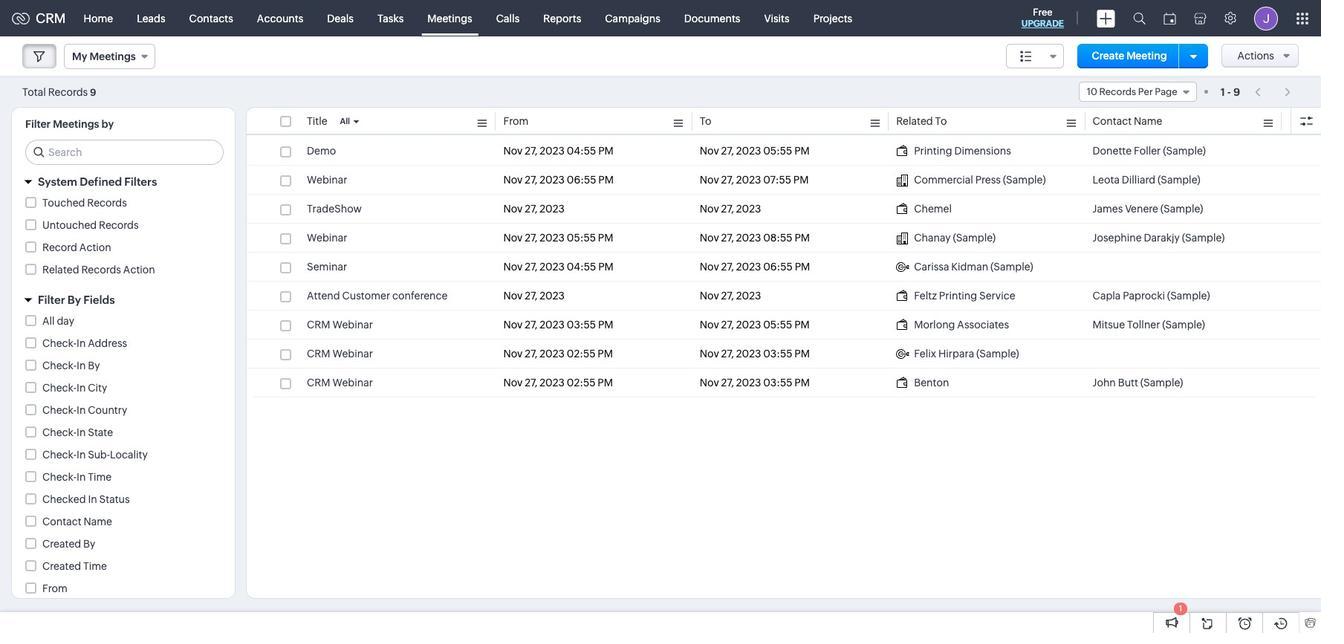 Task type: describe. For each thing, give the bounding box(es) containing it.
0 horizontal spatial name
[[84, 516, 112, 528]]

felix
[[914, 348, 936, 360]]

record
[[42, 242, 77, 253]]

my meetings
[[72, 51, 136, 62]]

records for 10
[[1099, 86, 1136, 97]]

04:55 for nov 27, 2023 05:55 pm
[[567, 145, 596, 157]]

deals
[[327, 12, 354, 24]]

benton
[[914, 377, 949, 389]]

in for state
[[77, 427, 86, 438]]

actions
[[1238, 50, 1274, 62]]

james
[[1093, 203, 1123, 215]]

nov 27, 2023 02:55 pm for felix hirpara (sample)
[[503, 348, 613, 360]]

check-in sub-locality
[[42, 449, 148, 461]]

untouched records
[[42, 219, 139, 231]]

1 - 9
[[1221, 86, 1240, 98]]

system defined filters button
[[12, 169, 235, 195]]

deals link
[[315, 0, 366, 36]]

touched
[[42, 197, 85, 209]]

created for created time
[[42, 560, 81, 572]]

crm for felix hirpara (sample)
[[307, 348, 330, 360]]

morlong
[[914, 319, 955, 331]]

service
[[979, 290, 1016, 302]]

1 vertical spatial contact
[[42, 516, 81, 528]]

in for status
[[88, 493, 97, 505]]

free upgrade
[[1022, 7, 1064, 29]]

visits
[[764, 12, 790, 24]]

0 horizontal spatial contact name
[[42, 516, 112, 528]]

donette foller (sample) link
[[1093, 143, 1206, 158]]

0 vertical spatial 06:55
[[567, 174, 596, 186]]

commercial press (sample)
[[914, 174, 1046, 186]]

venere
[[1125, 203, 1158, 215]]

capla paprocki (sample) link
[[1093, 288, 1210, 303]]

benton link
[[896, 375, 949, 390]]

crm link
[[12, 10, 66, 26]]

check-in address
[[42, 337, 127, 349]]

crm for morlong associates
[[307, 319, 330, 331]]

system
[[38, 175, 77, 188]]

record action
[[42, 242, 111, 253]]

printing dimensions link
[[896, 143, 1011, 158]]

dimensions
[[954, 145, 1011, 157]]

attend
[[307, 290, 340, 302]]

(sample) for james venere (sample)
[[1161, 203, 1203, 215]]

free
[[1033, 7, 1053, 18]]

feltz
[[914, 290, 937, 302]]

9 for 1 - 9
[[1234, 86, 1240, 98]]

tasks link
[[366, 0, 416, 36]]

john butt (sample) link
[[1093, 375, 1183, 390]]

page
[[1155, 86, 1178, 97]]

check- for check-in sub-locality
[[42, 449, 77, 461]]

1 for 1
[[1179, 604, 1182, 613]]

records for touched
[[87, 197, 127, 209]]

(sample) for felix hirpara (sample)
[[976, 348, 1019, 360]]

leads link
[[125, 0, 177, 36]]

in for by
[[77, 360, 86, 372]]

chemel
[[914, 203, 952, 215]]

(sample) for mitsue tollner (sample)
[[1162, 319, 1205, 331]]

check- for check-in time
[[42, 471, 77, 483]]

meetings for my meetings
[[89, 51, 136, 62]]

home link
[[72, 0, 125, 36]]

create menu element
[[1088, 0, 1124, 36]]

0 horizontal spatial action
[[79, 242, 111, 253]]

commercial press (sample) link
[[896, 172, 1046, 187]]

07:55
[[763, 174, 791, 186]]

0 vertical spatial name
[[1134, 115, 1163, 127]]

checked in status
[[42, 493, 130, 505]]

campaigns link
[[593, 0, 672, 36]]

1 horizontal spatial action
[[123, 264, 155, 276]]

nov 27, 2023 07:55 pm
[[700, 174, 809, 186]]

check-in city
[[42, 382, 107, 394]]

mitsue tollner (sample) link
[[1093, 317, 1205, 332]]

city
[[88, 382, 107, 394]]

printing dimensions
[[914, 145, 1011, 157]]

0 vertical spatial nov 27, 2023 03:55 pm
[[503, 319, 614, 331]]

state
[[88, 427, 113, 438]]

related for related records action
[[42, 264, 79, 276]]

foller
[[1134, 145, 1161, 157]]

demo link
[[307, 143, 336, 158]]

john butt (sample)
[[1093, 377, 1183, 389]]

webinar for morlong associates
[[332, 319, 373, 331]]

records for related
[[81, 264, 121, 276]]

demo
[[307, 145, 336, 157]]

chanay (sample) link
[[896, 230, 996, 245]]

records for untouched
[[99, 219, 139, 231]]

total records 9
[[22, 86, 96, 98]]

felix hirpara (sample) link
[[896, 346, 1019, 361]]

check-in state
[[42, 427, 113, 438]]

chanay
[[914, 232, 951, 244]]

filter by fields button
[[12, 287, 235, 313]]

felix hirpara (sample)
[[914, 348, 1019, 360]]

press
[[975, 174, 1001, 186]]

1 vertical spatial 05:55
[[567, 232, 596, 244]]

(sample) inside chanay (sample) link
[[953, 232, 996, 244]]

0 vertical spatial 03:55
[[567, 319, 596, 331]]

donette foller (sample)
[[1093, 145, 1206, 157]]

in for sub-
[[77, 449, 86, 461]]

check- for check-in by
[[42, 360, 77, 372]]

calls link
[[484, 0, 532, 36]]

1 horizontal spatial from
[[503, 115, 529, 127]]

02:55 for felix hirpara (sample)
[[567, 348, 596, 360]]

create menu image
[[1097, 9, 1115, 27]]

webinar for benton
[[332, 377, 373, 389]]

nov 27, 2023 04:55 pm for nov 27, 2023 05:55 pm
[[503, 145, 614, 157]]

08:55
[[763, 232, 793, 244]]

10 records per page
[[1087, 86, 1178, 97]]

(sample) for john butt (sample)
[[1140, 377, 1183, 389]]

conference
[[392, 290, 448, 302]]

search image
[[1133, 12, 1146, 25]]

address
[[88, 337, 127, 349]]

filter by fields
[[38, 294, 115, 306]]

crm webinar for felix
[[307, 348, 373, 360]]

check- for check-in city
[[42, 382, 77, 394]]

create meeting
[[1092, 50, 1167, 62]]

05:55 for nov 27, 2023 03:55 pm
[[763, 319, 792, 331]]

crm webinar for morlong
[[307, 319, 373, 331]]

1 vertical spatial nov 27, 2023 05:55 pm
[[503, 232, 613, 244]]

1 vertical spatial time
[[83, 560, 107, 572]]

check- for check-in address
[[42, 337, 77, 349]]

nov 27, 2023 03:55 pm for felix hirpara (sample)
[[700, 348, 810, 360]]

9 for total records 9
[[90, 87, 96, 98]]

butt
[[1118, 377, 1138, 389]]

(sample) for carissa kidman (sample)
[[991, 261, 1033, 273]]

by for created
[[83, 538, 95, 550]]

(sample) for josephine darakjy (sample)
[[1182, 232, 1225, 244]]

(sample) for capla paprocki (sample)
[[1167, 290, 1210, 302]]

tradeshow
[[307, 203, 362, 215]]

feltz printing service link
[[896, 288, 1016, 303]]

1 horizontal spatial nov 27, 2023 06:55 pm
[[700, 261, 810, 273]]

filter meetings by
[[25, 118, 114, 130]]

capla
[[1093, 290, 1121, 302]]

profile image
[[1254, 6, 1278, 30]]

1 for 1 - 9
[[1221, 86, 1225, 98]]

records for total
[[48, 86, 88, 98]]

-
[[1227, 86, 1231, 98]]

check- for check-in country
[[42, 404, 77, 416]]

josephine darakjy (sample)
[[1093, 232, 1225, 244]]

josephine darakjy (sample) link
[[1093, 230, 1225, 245]]

profile element
[[1245, 0, 1287, 36]]

in for time
[[77, 471, 86, 483]]

title
[[307, 115, 327, 127]]

attend customer conference
[[307, 290, 448, 302]]

(sample) for commercial press (sample)
[[1003, 174, 1046, 186]]

home
[[84, 12, 113, 24]]

filter for filter meetings by
[[25, 118, 51, 130]]

created for created by
[[42, 538, 81, 550]]

size image
[[1020, 50, 1032, 63]]



Task type: vqa. For each thing, say whether or not it's contained in the screenshot.
bottom 8
no



Task type: locate. For each thing, give the bounding box(es) containing it.
meetings left calls
[[428, 12, 472, 24]]

0 vertical spatial 02:55
[[567, 348, 596, 360]]

check-in time
[[42, 471, 112, 483]]

created by
[[42, 538, 95, 550]]

1 horizontal spatial related
[[896, 115, 933, 127]]

in
[[77, 337, 86, 349], [77, 360, 86, 372], [77, 382, 86, 394], [77, 404, 86, 416], [77, 427, 86, 438], [77, 449, 86, 461], [77, 471, 86, 483], [88, 493, 97, 505]]

(sample) inside the 'carissa kidman (sample)' link
[[991, 261, 1033, 273]]

all right title
[[340, 117, 350, 126]]

0 horizontal spatial 1
[[1179, 604, 1182, 613]]

morlong associates
[[914, 319, 1009, 331]]

check-in by
[[42, 360, 100, 372]]

row group containing demo
[[247, 137, 1321, 398]]

check- down check-in city
[[42, 404, 77, 416]]

by up city
[[88, 360, 100, 372]]

(sample) inside james venere (sample) link
[[1161, 203, 1203, 215]]

9 inside total records 9
[[90, 87, 96, 98]]

seminar link
[[307, 259, 347, 274]]

logo image
[[12, 12, 30, 24]]

0 vertical spatial by
[[68, 294, 81, 306]]

10 Records Per Page field
[[1079, 82, 1197, 102]]

carissa kidman (sample) link
[[896, 259, 1033, 274]]

2 webinar link from the top
[[307, 230, 347, 245]]

(sample) inside josephine darakjy (sample) link
[[1182, 232, 1225, 244]]

1
[[1221, 86, 1225, 98], [1179, 604, 1182, 613]]

(sample) up darakjy
[[1161, 203, 1203, 215]]

by up day
[[68, 294, 81, 306]]

1 vertical spatial action
[[123, 264, 155, 276]]

in for city
[[77, 382, 86, 394]]

check- for check-in state
[[42, 427, 77, 438]]

carissa
[[914, 261, 949, 273]]

navigation
[[1248, 81, 1299, 103]]

1 04:55 from the top
[[567, 145, 596, 157]]

0 vertical spatial nov 27, 2023 05:55 pm
[[700, 145, 810, 157]]

projects link
[[802, 0, 864, 36]]

crm for benton
[[307, 377, 330, 389]]

dilliard
[[1122, 174, 1156, 186]]

filter inside dropdown button
[[38, 294, 65, 306]]

1 crm webinar from the top
[[307, 319, 373, 331]]

(sample) for leota dilliard (sample)
[[1158, 174, 1201, 186]]

filter up "all day"
[[38, 294, 65, 306]]

in left status
[[88, 493, 97, 505]]

0 vertical spatial printing
[[914, 145, 952, 157]]

tasks
[[377, 12, 404, 24]]

1 vertical spatial 06:55
[[763, 261, 793, 273]]

nov 27, 2023 08:55 pm
[[700, 232, 810, 244]]

2 vertical spatial 03:55
[[763, 377, 793, 389]]

webinar link for nov 27, 2023 06:55 pm
[[307, 172, 347, 187]]

(sample) for donette foller (sample)
[[1163, 145, 1206, 157]]

0 vertical spatial time
[[88, 471, 112, 483]]

1 nov 27, 2023 02:55 pm from the top
[[503, 348, 613, 360]]

nov 27, 2023 02:55 pm
[[503, 348, 613, 360], [503, 377, 613, 389]]

fields
[[83, 294, 115, 306]]

(sample) right press at the top right
[[1003, 174, 1046, 186]]

(sample) inside felix hirpara (sample) link
[[976, 348, 1019, 360]]

0 vertical spatial 04:55
[[567, 145, 596, 157]]

2 vertical spatial crm webinar link
[[307, 375, 373, 390]]

(sample) down associates
[[976, 348, 1019, 360]]

leads
[[137, 12, 165, 24]]

0 vertical spatial 1
[[1221, 86, 1225, 98]]

nov 27, 2023 04:55 pm for nov 27, 2023 06:55 pm
[[503, 261, 614, 273]]

2 check- from the top
[[42, 360, 77, 372]]

(sample) inside the john butt (sample) link
[[1140, 377, 1183, 389]]

meetings inside "link"
[[428, 12, 472, 24]]

(sample) right darakjy
[[1182, 232, 1225, 244]]

0 horizontal spatial 06:55
[[567, 174, 596, 186]]

webinar for felix hirpara (sample)
[[332, 348, 373, 360]]

nov 27, 2023 05:55 pm for nov 27, 2023 04:55 pm
[[700, 145, 810, 157]]

1 horizontal spatial 9
[[1234, 86, 1240, 98]]

0 vertical spatial contact
[[1093, 115, 1132, 127]]

created up created time
[[42, 538, 81, 550]]

chanay (sample)
[[914, 232, 996, 244]]

carissa kidman (sample)
[[914, 261, 1033, 273]]

locality
[[110, 449, 148, 461]]

related up the 'printing dimensions' link
[[896, 115, 933, 127]]

1 to from the left
[[700, 115, 712, 127]]

touched records
[[42, 197, 127, 209]]

0 vertical spatial crm webinar link
[[307, 317, 373, 332]]

(sample) right dilliard
[[1158, 174, 1201, 186]]

1 vertical spatial 03:55
[[763, 348, 793, 360]]

1 vertical spatial meetings
[[89, 51, 136, 62]]

(sample) inside the mitsue tollner (sample) link
[[1162, 319, 1205, 331]]

per
[[1138, 86, 1153, 97]]

check- down "all day"
[[42, 337, 77, 349]]

created down created by
[[42, 560, 81, 572]]

(sample) right the paprocki
[[1167, 290, 1210, 302]]

2 created from the top
[[42, 560, 81, 572]]

records up fields
[[81, 264, 121, 276]]

check- down check-in country at left bottom
[[42, 427, 77, 438]]

0 horizontal spatial to
[[700, 115, 712, 127]]

in left sub-
[[77, 449, 86, 461]]

crm webinar link for morlong
[[307, 317, 373, 332]]

meetings link
[[416, 0, 484, 36]]

0 horizontal spatial from
[[42, 583, 68, 594]]

05:55 for nov 27, 2023 04:55 pm
[[763, 145, 792, 157]]

0 vertical spatial all
[[340, 117, 350, 126]]

1 created from the top
[[42, 538, 81, 550]]

2 vertical spatial crm webinar
[[307, 377, 373, 389]]

1 vertical spatial contact name
[[42, 516, 112, 528]]

in for address
[[77, 337, 86, 349]]

0 vertical spatial from
[[503, 115, 529, 127]]

created
[[42, 538, 81, 550], [42, 560, 81, 572]]

webinar link
[[307, 172, 347, 187], [307, 230, 347, 245]]

all left day
[[42, 315, 55, 327]]

2 04:55 from the top
[[567, 261, 596, 273]]

filter for filter by fields
[[38, 294, 65, 306]]

0 vertical spatial contact name
[[1093, 115, 1163, 127]]

0 vertical spatial action
[[79, 242, 111, 253]]

0 vertical spatial created
[[42, 538, 81, 550]]

1 horizontal spatial to
[[935, 115, 947, 127]]

by up created time
[[83, 538, 95, 550]]

meetings for filter meetings by
[[53, 118, 99, 130]]

country
[[88, 404, 127, 416]]

by for filter
[[68, 294, 81, 306]]

2 crm webinar link from the top
[[307, 346, 373, 361]]

meeting
[[1127, 50, 1167, 62]]

in up checked in status
[[77, 471, 86, 483]]

2 vertical spatial by
[[83, 538, 95, 550]]

2 to from the left
[[935, 115, 947, 127]]

time
[[88, 471, 112, 483], [83, 560, 107, 572]]

calendar image
[[1164, 12, 1176, 24]]

contact down the checked
[[42, 516, 81, 528]]

check- down check-in by
[[42, 382, 77, 394]]

05:55
[[763, 145, 792, 157], [567, 232, 596, 244], [763, 319, 792, 331]]

printing up morlong associates
[[939, 290, 977, 302]]

from
[[503, 115, 529, 127], [42, 583, 68, 594]]

records down defined
[[87, 197, 127, 209]]

2 crm webinar from the top
[[307, 348, 373, 360]]

3 crm webinar from the top
[[307, 377, 373, 389]]

1 nov 27, 2023 04:55 pm from the top
[[503, 145, 614, 157]]

attend customer conference link
[[307, 288, 448, 303]]

contact up donette
[[1093, 115, 1132, 127]]

1 vertical spatial related
[[42, 264, 79, 276]]

meetings left by
[[53, 118, 99, 130]]

0 vertical spatial nov 27, 2023 06:55 pm
[[503, 174, 614, 186]]

filters
[[124, 175, 157, 188]]

1 horizontal spatial contact
[[1093, 115, 1132, 127]]

printing inside the 'printing dimensions' link
[[914, 145, 952, 157]]

create
[[1092, 50, 1125, 62]]

time down sub-
[[88, 471, 112, 483]]

by
[[68, 294, 81, 306], [88, 360, 100, 372], [83, 538, 95, 550]]

records down touched records
[[99, 219, 139, 231]]

1 vertical spatial nov 27, 2023 03:55 pm
[[700, 348, 810, 360]]

search element
[[1124, 0, 1155, 36]]

None field
[[1006, 44, 1064, 68]]

0 horizontal spatial related
[[42, 264, 79, 276]]

0 vertical spatial webinar link
[[307, 172, 347, 187]]

in for country
[[77, 404, 86, 416]]

nov 27, 2023 02:55 pm for benton
[[503, 377, 613, 389]]

1 vertical spatial 02:55
[[567, 377, 596, 389]]

reports
[[543, 12, 581, 24]]

related down record
[[42, 264, 79, 276]]

1 vertical spatial crm webinar
[[307, 348, 373, 360]]

1 vertical spatial created
[[42, 560, 81, 572]]

documents
[[684, 12, 740, 24]]

2 vertical spatial 05:55
[[763, 319, 792, 331]]

9 right -
[[1234, 86, 1240, 98]]

1 horizontal spatial all
[[340, 117, 350, 126]]

7 check- from the top
[[42, 471, 77, 483]]

1 check- from the top
[[42, 337, 77, 349]]

accounts
[[257, 12, 303, 24]]

1 vertical spatial nov 27, 2023 02:55 pm
[[503, 377, 613, 389]]

nov 27, 2023 05:55 pm
[[700, 145, 810, 157], [503, 232, 613, 244], [700, 319, 810, 331]]

contact name down 10 records per page
[[1093, 115, 1163, 127]]

time down created by
[[83, 560, 107, 572]]

total
[[22, 86, 46, 98]]

0 horizontal spatial contact
[[42, 516, 81, 528]]

1 vertical spatial printing
[[939, 290, 977, 302]]

5 check- from the top
[[42, 427, 77, 438]]

0 horizontal spatial all
[[42, 315, 55, 327]]

1 horizontal spatial 06:55
[[763, 261, 793, 273]]

3 check- from the top
[[42, 382, 77, 394]]

all for all day
[[42, 315, 55, 327]]

1 horizontal spatial contact name
[[1093, 115, 1163, 127]]

in down check-in address
[[77, 360, 86, 372]]

records inside 10 records per page field
[[1099, 86, 1136, 97]]

1 webinar link from the top
[[307, 172, 347, 187]]

3 crm webinar link from the top
[[307, 375, 373, 390]]

6 check- from the top
[[42, 449, 77, 461]]

documents link
[[672, 0, 752, 36]]

Search text field
[[26, 140, 223, 164]]

(sample) inside the capla paprocki (sample) "link"
[[1167, 290, 1210, 302]]

webinar link up the seminar
[[307, 230, 347, 245]]

(sample) up carissa kidman (sample)
[[953, 232, 996, 244]]

in up check-in state
[[77, 404, 86, 416]]

0 horizontal spatial nov 27, 2023 06:55 pm
[[503, 174, 614, 186]]

1 vertical spatial nov 27, 2023 06:55 pm
[[700, 261, 810, 273]]

1 02:55 from the top
[[567, 348, 596, 360]]

1 vertical spatial webinar link
[[307, 230, 347, 245]]

paprocki
[[1123, 290, 1165, 302]]

crm webinar link for felix
[[307, 346, 373, 361]]

0 vertical spatial crm webinar
[[307, 319, 373, 331]]

calls
[[496, 12, 520, 24]]

03:55 for benton
[[763, 377, 793, 389]]

(sample) right tollner
[[1162, 319, 1205, 331]]

1 vertical spatial by
[[88, 360, 100, 372]]

leota dilliard (sample)
[[1093, 174, 1201, 186]]

campaigns
[[605, 12, 660, 24]]

untouched
[[42, 219, 97, 231]]

in left state
[[77, 427, 86, 438]]

crm webinar
[[307, 319, 373, 331], [307, 348, 373, 360], [307, 377, 373, 389]]

filter down total
[[25, 118, 51, 130]]

meetings right my
[[89, 51, 136, 62]]

0 vertical spatial meetings
[[428, 12, 472, 24]]

filter
[[25, 118, 51, 130], [38, 294, 65, 306]]

1 vertical spatial 1
[[1179, 604, 1182, 613]]

system defined filters
[[38, 175, 157, 188]]

projects
[[813, 12, 853, 24]]

accounts link
[[245, 0, 315, 36]]

webinar link down demo
[[307, 172, 347, 187]]

create meeting button
[[1077, 44, 1182, 68]]

all for all
[[340, 117, 350, 126]]

check- up the checked
[[42, 471, 77, 483]]

pm
[[598, 145, 614, 157], [795, 145, 810, 157], [598, 174, 614, 186], [794, 174, 809, 186], [598, 232, 613, 244], [795, 232, 810, 244], [598, 261, 614, 273], [795, 261, 810, 273], [598, 319, 614, 331], [795, 319, 810, 331], [598, 348, 613, 360], [795, 348, 810, 360], [598, 377, 613, 389], [795, 377, 810, 389]]

(sample) inside commercial press (sample) link
[[1003, 174, 1046, 186]]

reports link
[[532, 0, 593, 36]]

all day
[[42, 315, 74, 327]]

1 crm webinar link from the top
[[307, 317, 373, 332]]

morlong associates link
[[896, 317, 1009, 332]]

printing inside feltz printing service link
[[939, 290, 977, 302]]

2 vertical spatial nov 27, 2023 05:55 pm
[[700, 319, 810, 331]]

in up check-in by
[[77, 337, 86, 349]]

checked
[[42, 493, 86, 505]]

4 check- from the top
[[42, 404, 77, 416]]

related records action
[[42, 264, 155, 276]]

name down checked in status
[[84, 516, 112, 528]]

(sample) up service
[[991, 261, 1033, 273]]

check- up check-in time
[[42, 449, 77, 461]]

(sample) right butt
[[1140, 377, 1183, 389]]

My Meetings field
[[64, 44, 155, 69]]

in left city
[[77, 382, 86, 394]]

1 horizontal spatial name
[[1134, 115, 1163, 127]]

related to
[[896, 115, 947, 127]]

row group
[[247, 137, 1321, 398]]

0 vertical spatial filter
[[25, 118, 51, 130]]

2 vertical spatial nov 27, 2023 03:55 pm
[[700, 377, 810, 389]]

related for related to
[[896, 115, 933, 127]]

mitsue
[[1093, 319, 1125, 331]]

commercial
[[914, 174, 973, 186]]

name down per
[[1134, 115, 1163, 127]]

action up filter by fields dropdown button
[[123, 264, 155, 276]]

1 vertical spatial filter
[[38, 294, 65, 306]]

by inside filter by fields dropdown button
[[68, 294, 81, 306]]

02:55 for benton
[[567, 377, 596, 389]]

webinar
[[307, 174, 347, 186], [307, 232, 347, 244], [332, 319, 373, 331], [332, 348, 373, 360], [332, 377, 373, 389]]

associates
[[957, 319, 1009, 331]]

action up related records action
[[79, 242, 111, 253]]

10
[[1087, 86, 1097, 97]]

john
[[1093, 377, 1116, 389]]

1 vertical spatial name
[[84, 516, 112, 528]]

0 horizontal spatial 9
[[90, 87, 96, 98]]

printing up commercial
[[914, 145, 952, 157]]

records up filter meetings by
[[48, 86, 88, 98]]

2 nov 27, 2023 04:55 pm from the top
[[503, 261, 614, 273]]

(sample) inside donette foller (sample) link
[[1163, 145, 1206, 157]]

2 02:55 from the top
[[567, 377, 596, 389]]

04:55 for nov 27, 2023 06:55 pm
[[567, 261, 596, 273]]

1 vertical spatial crm webinar link
[[307, 346, 373, 361]]

nov
[[503, 145, 523, 157], [700, 145, 719, 157], [503, 174, 523, 186], [700, 174, 719, 186], [503, 203, 523, 215], [700, 203, 719, 215], [503, 232, 523, 244], [700, 232, 719, 244], [503, 261, 523, 273], [700, 261, 719, 273], [503, 290, 523, 302], [700, 290, 719, 302], [503, 319, 523, 331], [700, 319, 719, 331], [503, 348, 523, 360], [700, 348, 719, 360], [503, 377, 523, 389], [700, 377, 719, 389]]

1 vertical spatial nov 27, 2023 04:55 pm
[[503, 261, 614, 273]]

9 down my meetings
[[90, 87, 96, 98]]

contact name up created by
[[42, 516, 112, 528]]

records right 10
[[1099, 86, 1136, 97]]

nov 27, 2023 05:55 pm for nov 27, 2023 03:55 pm
[[700, 319, 810, 331]]

(sample) right foller
[[1163, 145, 1206, 157]]

nov 27, 2023 03:55 pm for benton
[[700, 377, 810, 389]]

check- up check-in city
[[42, 360, 77, 372]]

1 vertical spatial 04:55
[[567, 261, 596, 273]]

meetings inside field
[[89, 51, 136, 62]]

03:55 for felix hirpara (sample)
[[763, 348, 793, 360]]

by
[[101, 118, 114, 130]]

0 vertical spatial nov 27, 2023 04:55 pm
[[503, 145, 614, 157]]

upgrade
[[1022, 19, 1064, 29]]

2 nov 27, 2023 02:55 pm from the top
[[503, 377, 613, 389]]

1 vertical spatial all
[[42, 315, 55, 327]]

leota dilliard (sample) link
[[1093, 172, 1201, 187]]

2 vertical spatial meetings
[[53, 118, 99, 130]]

visits link
[[752, 0, 802, 36]]

defined
[[80, 175, 122, 188]]

1 horizontal spatial 1
[[1221, 86, 1225, 98]]

27,
[[525, 145, 538, 157], [721, 145, 734, 157], [525, 174, 538, 186], [721, 174, 734, 186], [525, 203, 538, 215], [721, 203, 734, 215], [525, 232, 538, 244], [721, 232, 734, 244], [525, 261, 538, 273], [721, 261, 734, 273], [525, 290, 538, 302], [721, 290, 734, 302], [525, 319, 538, 331], [721, 319, 734, 331], [525, 348, 538, 360], [721, 348, 734, 360], [525, 377, 538, 389], [721, 377, 734, 389]]

webinar link for nov 27, 2023 05:55 pm
[[307, 230, 347, 245]]

0 vertical spatial 05:55
[[763, 145, 792, 157]]

(sample) inside leota dilliard (sample) link
[[1158, 174, 1201, 186]]

1 vertical spatial from
[[42, 583, 68, 594]]

josephine
[[1093, 232, 1142, 244]]

james venere (sample)
[[1093, 203, 1203, 215]]

records
[[48, 86, 88, 98], [1099, 86, 1136, 97], [87, 197, 127, 209], [99, 219, 139, 231], [81, 264, 121, 276]]

day
[[57, 315, 74, 327]]

0 vertical spatial nov 27, 2023 02:55 pm
[[503, 348, 613, 360]]

0 vertical spatial related
[[896, 115, 933, 127]]



